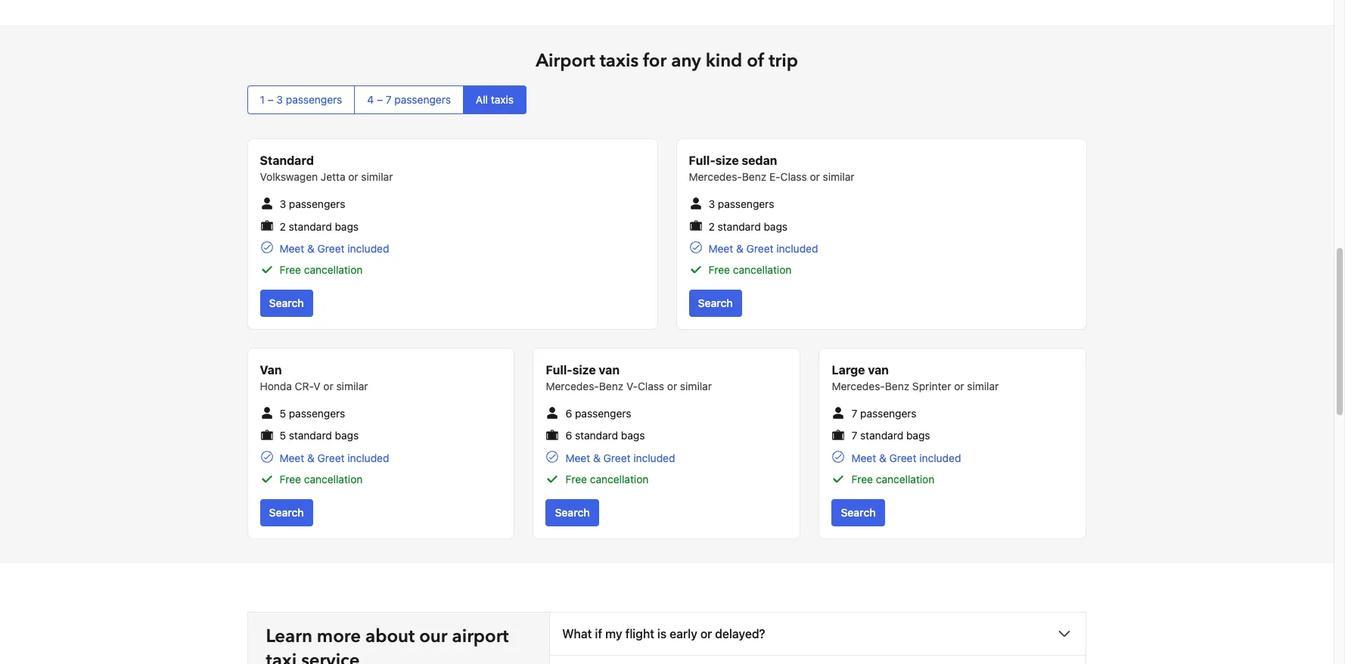 Task type: describe. For each thing, give the bounding box(es) containing it.
bags for mercedes-
[[907, 429, 931, 442]]

search for mercedes-
[[841, 506, 876, 519]]

5 passengers
[[280, 407, 345, 420]]

bags for jetta
[[335, 220, 359, 233]]

search for van
[[555, 506, 590, 519]]

airport
[[452, 624, 509, 649]]

cancellation for cr-
[[304, 473, 363, 486]]

7 for 7 standard bags
[[852, 429, 858, 442]]

v
[[314, 380, 321, 393]]

included for sedan
[[777, 242, 818, 255]]

passengers for large van
[[861, 407, 917, 420]]

greet for van
[[604, 452, 631, 464]]

search for cr-
[[269, 506, 304, 519]]

cancellation for jetta
[[304, 263, 363, 276]]

– for 7
[[377, 93, 383, 106]]

similar inside standard volkswagen jetta or similar
[[361, 171, 393, 183]]

& for jetta
[[307, 242, 315, 255]]

free cancellation for jetta
[[280, 263, 363, 276]]

taxi
[[266, 648, 297, 664]]

standard for sedan
[[718, 220, 761, 233]]

meet & greet included for van
[[566, 452, 675, 464]]

similar inside full-size sedan mercedes-benz e-class or similar
[[823, 171, 855, 183]]

& for van
[[593, 452, 601, 464]]

full-size van mercedes-benz v-class or similar
[[546, 363, 712, 393]]

bags for sedan
[[764, 220, 788, 233]]

5 for 5 standard bags
[[280, 429, 286, 442]]

passengers right 1
[[286, 93, 342, 106]]

or inside dropdown button
[[701, 627, 712, 641]]

passengers for full-size van
[[575, 407, 632, 420]]

meet & greet included for jetta
[[280, 242, 389, 255]]

airport
[[536, 49, 595, 74]]

& for mercedes-
[[879, 452, 887, 464]]

about
[[365, 624, 415, 649]]

1 – 3 passengers
[[260, 93, 342, 106]]

meet for cr-
[[280, 452, 304, 464]]

service
[[301, 648, 360, 664]]

bags for van
[[621, 429, 645, 442]]

free cancellation for cr-
[[280, 473, 363, 486]]

trip
[[769, 49, 798, 74]]

search button for cr-
[[260, 499, 313, 526]]

search button for sedan
[[689, 290, 742, 317]]

honda
[[260, 380, 292, 393]]

greet for jetta
[[318, 242, 345, 255]]

7 for 7 passengers
[[852, 407, 858, 420]]

if
[[595, 627, 602, 641]]

of
[[747, 49, 765, 74]]

6 passengers
[[566, 407, 632, 420]]

search button for van
[[546, 499, 599, 526]]

early
[[670, 627, 698, 641]]

– for 3
[[268, 93, 274, 106]]

class for sedan
[[781, 171, 807, 183]]

or inside full-size sedan mercedes-benz e-class or similar
[[810, 171, 820, 183]]

& for sedan
[[736, 242, 744, 255]]

cancellation for sedan
[[733, 263, 792, 276]]

or inside van honda cr-v or similar
[[323, 380, 334, 393]]

standard for jetta
[[289, 220, 332, 233]]

van honda cr-v or similar
[[260, 363, 368, 393]]

2 for size
[[709, 220, 715, 233]]

search for sedan
[[698, 297, 733, 310]]

6 for 6 passengers
[[566, 407, 572, 420]]

full- for full-size sedan
[[689, 154, 716, 168]]

mercedes- for van
[[546, 380, 599, 393]]

what if my flight is early or delayed?
[[562, 627, 766, 641]]

my
[[606, 627, 622, 641]]

7 inside sort results by element
[[386, 93, 392, 106]]

6 for 6 standard bags
[[566, 429, 572, 442]]

kind
[[706, 49, 743, 74]]

for
[[643, 49, 667, 74]]

standard volkswagen jetta or similar
[[260, 154, 393, 183]]

greet for cr-
[[318, 452, 345, 464]]

meet for mercedes-
[[852, 452, 877, 464]]

free for sedan
[[709, 263, 730, 276]]

standard
[[260, 154, 314, 168]]

van inside large van mercedes-benz sprinter or similar
[[868, 363, 889, 377]]

taxis for all
[[491, 93, 514, 106]]

benz inside large van mercedes-benz sprinter or similar
[[885, 380, 910, 393]]

cancellation for van
[[590, 473, 649, 486]]

sort results by element
[[247, 86, 1087, 115]]

what
[[562, 627, 592, 641]]

benz for sedan
[[742, 171, 767, 183]]

benz for van
[[599, 380, 624, 393]]

volkswagen
[[260, 171, 318, 183]]

3 for full-
[[709, 198, 715, 211]]

more
[[317, 624, 361, 649]]



Task type: vqa. For each thing, say whether or not it's contained in the screenshot.
106
no



Task type: locate. For each thing, give the bounding box(es) containing it.
sprinter
[[913, 380, 952, 393]]

van up 6 passengers
[[599, 363, 620, 377]]

0 horizontal spatial mercedes-
[[546, 380, 599, 393]]

meet for sedan
[[709, 242, 734, 255]]

6 standard bags
[[566, 429, 645, 442]]

size for sedan
[[716, 154, 739, 168]]

standard for mercedes-
[[861, 429, 904, 442]]

0 vertical spatial 6
[[566, 407, 572, 420]]

mercedes- inside full-size van mercedes-benz v-class or similar
[[546, 380, 599, 393]]

van inside full-size van mercedes-benz v-class or similar
[[599, 363, 620, 377]]

all taxis
[[476, 93, 514, 106]]

free for jetta
[[280, 263, 301, 276]]

taxis for airport
[[600, 49, 639, 74]]

2 standard bags
[[280, 220, 359, 233], [709, 220, 788, 233]]

bags down 6 passengers
[[621, 429, 645, 442]]

2 5 from the top
[[280, 429, 286, 442]]

free cancellation for sedan
[[709, 263, 792, 276]]

2 vertical spatial 7
[[852, 429, 858, 442]]

included for jetta
[[348, 242, 389, 255]]

& for cr-
[[307, 452, 315, 464]]

1 3 passengers from the left
[[280, 198, 345, 211]]

search
[[269, 297, 304, 310], [698, 297, 733, 310], [269, 506, 304, 519], [555, 506, 590, 519], [841, 506, 876, 519]]

size inside full-size van mercedes-benz v-class or similar
[[573, 363, 596, 377]]

search button
[[260, 290, 313, 317], [689, 290, 742, 317], [260, 499, 313, 526], [546, 499, 599, 526], [832, 499, 885, 526]]

free cancellation for van
[[566, 473, 649, 486]]

meet & greet included down 6 standard bags
[[566, 452, 675, 464]]

meet & greet included down 7 standard bags
[[852, 452, 961, 464]]

0 horizontal spatial size
[[573, 363, 596, 377]]

meet for van
[[566, 452, 590, 464]]

full- left sedan
[[689, 154, 716, 168]]

or right early at the bottom of the page
[[701, 627, 712, 641]]

bags down 5 passengers
[[335, 429, 359, 442]]

bags for cr-
[[335, 429, 359, 442]]

passengers down e-
[[718, 198, 775, 211]]

0 vertical spatial full-
[[689, 154, 716, 168]]

passengers down jetta
[[289, 198, 345, 211]]

cr-
[[295, 380, 314, 393]]

1 vertical spatial 7
[[852, 407, 858, 420]]

0 horizontal spatial van
[[599, 363, 620, 377]]

6
[[566, 407, 572, 420], [566, 429, 572, 442]]

3
[[277, 93, 283, 106], [280, 198, 286, 211], [709, 198, 715, 211]]

similar inside van honda cr-v or similar
[[336, 380, 368, 393]]

class
[[781, 171, 807, 183], [638, 380, 665, 393]]

0 horizontal spatial taxis
[[491, 93, 514, 106]]

class inside full-size sedan mercedes-benz e-class or similar
[[781, 171, 807, 183]]

cancellation
[[304, 263, 363, 276], [733, 263, 792, 276], [304, 473, 363, 486], [590, 473, 649, 486], [876, 473, 935, 486]]

7
[[386, 93, 392, 106], [852, 407, 858, 420], [852, 429, 858, 442]]

search button for mercedes-
[[832, 499, 885, 526]]

3 down full-size sedan mercedes-benz e-class or similar
[[709, 198, 715, 211]]

3 inside sort results by element
[[277, 93, 283, 106]]

passengers
[[286, 93, 342, 106], [395, 93, 451, 106], [289, 198, 345, 211], [718, 198, 775, 211], [289, 407, 345, 420], [575, 407, 632, 420], [861, 407, 917, 420]]

greet for mercedes-
[[890, 452, 917, 464]]

passengers up 5 standard bags
[[289, 407, 345, 420]]

free for cr-
[[280, 473, 301, 486]]

5 standard bags
[[280, 429, 359, 442]]

passengers up 7 standard bags
[[861, 407, 917, 420]]

size for van
[[573, 363, 596, 377]]

standard down 6 passengers
[[575, 429, 618, 442]]

2 horizontal spatial benz
[[885, 380, 910, 393]]

passengers for full-size sedan
[[718, 198, 775, 211]]

similar right e-
[[823, 171, 855, 183]]

large
[[832, 363, 865, 377]]

size up 6 passengers
[[573, 363, 596, 377]]

sedan
[[742, 154, 778, 168]]

size
[[716, 154, 739, 168], [573, 363, 596, 377]]

0 horizontal spatial class
[[638, 380, 665, 393]]

3 passengers down e-
[[709, 198, 775, 211]]

standard for van
[[575, 429, 618, 442]]

0 horizontal spatial full-
[[546, 363, 573, 377]]

2 van from the left
[[868, 363, 889, 377]]

benz down sedan
[[742, 171, 767, 183]]

van
[[599, 363, 620, 377], [868, 363, 889, 377]]

included for mercedes-
[[920, 452, 961, 464]]

standard down 5 passengers
[[289, 429, 332, 442]]

7 standard bags
[[852, 429, 931, 442]]

class inside full-size van mercedes-benz v-class or similar
[[638, 380, 665, 393]]

greet
[[318, 242, 345, 255], [747, 242, 774, 255], [318, 452, 345, 464], [604, 452, 631, 464], [890, 452, 917, 464]]

greet down jetta
[[318, 242, 345, 255]]

delayed?
[[715, 627, 766, 641]]

1 vertical spatial taxis
[[491, 93, 514, 106]]

0 horizontal spatial 3 passengers
[[280, 198, 345, 211]]

free
[[280, 263, 301, 276], [709, 263, 730, 276], [280, 473, 301, 486], [566, 473, 587, 486], [852, 473, 873, 486]]

5 for 5 passengers
[[280, 407, 286, 420]]

mercedes- inside full-size sedan mercedes-benz e-class or similar
[[689, 171, 742, 183]]

2 horizontal spatial mercedes-
[[832, 380, 885, 393]]

or inside full-size van mercedes-benz v-class or similar
[[667, 380, 677, 393]]

4
[[367, 93, 374, 106]]

mercedes- inside large van mercedes-benz sprinter or similar
[[832, 380, 885, 393]]

0 horizontal spatial 2
[[280, 220, 286, 233]]

what if my flight is early or delayed? button
[[550, 613, 1086, 655]]

1 5 from the top
[[280, 407, 286, 420]]

0 horizontal spatial benz
[[599, 380, 624, 393]]

1 horizontal spatial size
[[716, 154, 739, 168]]

6 up 6 standard bags
[[566, 407, 572, 420]]

1 horizontal spatial class
[[781, 171, 807, 183]]

1 horizontal spatial 2 standard bags
[[709, 220, 788, 233]]

2
[[280, 220, 286, 233], [709, 220, 715, 233]]

1 horizontal spatial 2
[[709, 220, 715, 233]]

free for van
[[566, 473, 587, 486]]

5 down honda
[[280, 407, 286, 420]]

similar inside full-size van mercedes-benz v-class or similar
[[680, 380, 712, 393]]

any
[[671, 49, 701, 74]]

taxis right all
[[491, 93, 514, 106]]

standard down 7 passengers
[[861, 429, 904, 442]]

1 2 from the left
[[280, 220, 286, 233]]

benz
[[742, 171, 767, 183], [599, 380, 624, 393], [885, 380, 910, 393]]

included for cr-
[[348, 452, 389, 464]]

similar
[[361, 171, 393, 183], [823, 171, 855, 183], [336, 380, 368, 393], [680, 380, 712, 393], [967, 380, 999, 393]]

or inside standard volkswagen jetta or similar
[[348, 171, 358, 183]]

2 standard bags down jetta
[[280, 220, 359, 233]]

similar right v
[[336, 380, 368, 393]]

greet down e-
[[747, 242, 774, 255]]

6 down 6 passengers
[[566, 429, 572, 442]]

2 standard bags for sedan
[[709, 220, 788, 233]]

bags
[[335, 220, 359, 233], [764, 220, 788, 233], [335, 429, 359, 442], [621, 429, 645, 442], [907, 429, 931, 442]]

1 horizontal spatial benz
[[742, 171, 767, 183]]

full- for full-size van
[[546, 363, 573, 377]]

bags down e-
[[764, 220, 788, 233]]

meet
[[280, 242, 304, 255], [709, 242, 734, 255], [280, 452, 304, 464], [566, 452, 590, 464], [852, 452, 877, 464]]

0 horizontal spatial 2 standard bags
[[280, 220, 359, 233]]

passengers right 4
[[395, 93, 451, 106]]

0 vertical spatial taxis
[[600, 49, 639, 74]]

included for van
[[634, 452, 675, 464]]

or right e-
[[810, 171, 820, 183]]

taxis
[[600, 49, 639, 74], [491, 93, 514, 106]]

2 3 passengers from the left
[[709, 198, 775, 211]]

3 passengers for volkswagen
[[280, 198, 345, 211]]

5
[[280, 407, 286, 420], [280, 429, 286, 442]]

0 horizontal spatial –
[[268, 93, 274, 106]]

0 vertical spatial 5
[[280, 407, 286, 420]]

2 standard bags down e-
[[709, 220, 788, 233]]

1 horizontal spatial mercedes-
[[689, 171, 742, 183]]

benz left v-
[[599, 380, 624, 393]]

is
[[658, 627, 667, 641]]

benz inside full-size van mercedes-benz v-class or similar
[[599, 380, 624, 393]]

2 6 from the top
[[566, 429, 572, 442]]

2 standard bags for jetta
[[280, 220, 359, 233]]

taxis left for
[[600, 49, 639, 74]]

or right v
[[323, 380, 334, 393]]

standard down volkswagen
[[289, 220, 332, 233]]

mercedes- for sedan
[[689, 171, 742, 183]]

meet & greet included down e-
[[709, 242, 818, 255]]

passengers for van
[[289, 407, 345, 420]]

1 van from the left
[[599, 363, 620, 377]]

or right sprinter
[[955, 380, 965, 393]]

e-
[[770, 171, 781, 183]]

&
[[307, 242, 315, 255], [736, 242, 744, 255], [307, 452, 315, 464], [593, 452, 601, 464], [879, 452, 887, 464]]

5 down 5 passengers
[[280, 429, 286, 442]]

1 horizontal spatial taxis
[[600, 49, 639, 74]]

1 vertical spatial full-
[[546, 363, 573, 377]]

similar right jetta
[[361, 171, 393, 183]]

our
[[419, 624, 448, 649]]

search for jetta
[[269, 297, 304, 310]]

greet down 7 standard bags
[[890, 452, 917, 464]]

benz up 7 passengers
[[885, 380, 910, 393]]

standard
[[289, 220, 332, 233], [718, 220, 761, 233], [289, 429, 332, 442], [575, 429, 618, 442], [861, 429, 904, 442]]

– right 1
[[268, 93, 274, 106]]

7 down 7 passengers
[[852, 429, 858, 442]]

jetta
[[321, 171, 346, 183]]

benz inside full-size sedan mercedes-benz e-class or similar
[[742, 171, 767, 183]]

search button for jetta
[[260, 290, 313, 317]]

mercedes- down large
[[832, 380, 885, 393]]

meet & greet included for cr-
[[280, 452, 389, 464]]

–
[[268, 93, 274, 106], [377, 93, 383, 106]]

meet & greet included down jetta
[[280, 242, 389, 255]]

0 vertical spatial size
[[716, 154, 739, 168]]

1 vertical spatial 6
[[566, 429, 572, 442]]

2 2 from the left
[[709, 220, 715, 233]]

1 horizontal spatial 3 passengers
[[709, 198, 775, 211]]

van
[[260, 363, 282, 377]]

mercedes-
[[689, 171, 742, 183], [546, 380, 599, 393], [832, 380, 885, 393]]

all
[[476, 93, 488, 106]]

cancellation for mercedes-
[[876, 473, 935, 486]]

1 vertical spatial 5
[[280, 429, 286, 442]]

1 vertical spatial class
[[638, 380, 665, 393]]

class for van
[[638, 380, 665, 393]]

learn more about our airport taxi service
[[266, 624, 509, 664]]

1 horizontal spatial full-
[[689, 154, 716, 168]]

or
[[348, 171, 358, 183], [810, 171, 820, 183], [323, 380, 334, 393], [667, 380, 677, 393], [955, 380, 965, 393], [701, 627, 712, 641]]

mercedes- up 6 passengers
[[546, 380, 599, 393]]

full- up 6 passengers
[[546, 363, 573, 377]]

greet down 5 standard bags
[[318, 452, 345, 464]]

1 2 standard bags from the left
[[280, 220, 359, 233]]

size left sedan
[[716, 154, 739, 168]]

greet for sedan
[[747, 242, 774, 255]]

meet & greet included for mercedes-
[[852, 452, 961, 464]]

similar right sprinter
[[967, 380, 999, 393]]

airport taxis for any kind of trip
[[536, 49, 798, 74]]

4 – 7 passengers
[[367, 93, 451, 106]]

learn
[[266, 624, 312, 649]]

bags down jetta
[[335, 220, 359, 233]]

mercedes- down sedan
[[689, 171, 742, 183]]

passengers for standard
[[289, 198, 345, 211]]

3 down volkswagen
[[280, 198, 286, 211]]

full- inside full-size sedan mercedes-benz e-class or similar
[[689, 154, 716, 168]]

van right large
[[868, 363, 889, 377]]

passengers up 6 standard bags
[[575, 407, 632, 420]]

7 right 4
[[386, 93, 392, 106]]

standard for cr-
[[289, 429, 332, 442]]

or inside large van mercedes-benz sprinter or similar
[[955, 380, 965, 393]]

free cancellation for mercedes-
[[852, 473, 935, 486]]

flight
[[626, 627, 655, 641]]

0 vertical spatial class
[[781, 171, 807, 183]]

greet down 6 standard bags
[[604, 452, 631, 464]]

full- inside full-size van mercedes-benz v-class or similar
[[546, 363, 573, 377]]

3 passengers
[[280, 198, 345, 211], [709, 198, 775, 211]]

7 up 7 standard bags
[[852, 407, 858, 420]]

2 2 standard bags from the left
[[709, 220, 788, 233]]

3 for standard
[[280, 198, 286, 211]]

full-
[[689, 154, 716, 168], [546, 363, 573, 377]]

1 6 from the top
[[566, 407, 572, 420]]

meet & greet included for sedan
[[709, 242, 818, 255]]

standard down full-size sedan mercedes-benz e-class or similar
[[718, 220, 761, 233]]

taxis inside sort results by element
[[491, 93, 514, 106]]

similar inside large van mercedes-benz sprinter or similar
[[967, 380, 999, 393]]

or right v-
[[667, 380, 677, 393]]

meet & greet included
[[280, 242, 389, 255], [709, 242, 818, 255], [280, 452, 389, 464], [566, 452, 675, 464], [852, 452, 961, 464]]

bags down 7 passengers
[[907, 429, 931, 442]]

7 passengers
[[852, 407, 917, 420]]

meet for jetta
[[280, 242, 304, 255]]

size inside full-size sedan mercedes-benz e-class or similar
[[716, 154, 739, 168]]

free for mercedes-
[[852, 473, 873, 486]]

full-size sedan mercedes-benz e-class or similar
[[689, 154, 855, 183]]

or right jetta
[[348, 171, 358, 183]]

2 – from the left
[[377, 93, 383, 106]]

1 – from the left
[[268, 93, 274, 106]]

meet & greet included down 5 standard bags
[[280, 452, 389, 464]]

1
[[260, 93, 265, 106]]

1 vertical spatial size
[[573, 363, 596, 377]]

1 horizontal spatial –
[[377, 93, 383, 106]]

included
[[348, 242, 389, 255], [777, 242, 818, 255], [348, 452, 389, 464], [634, 452, 675, 464], [920, 452, 961, 464]]

0 vertical spatial 7
[[386, 93, 392, 106]]

large van mercedes-benz sprinter or similar
[[832, 363, 999, 393]]

2 for volkswagen
[[280, 220, 286, 233]]

– right 4
[[377, 93, 383, 106]]

free cancellation
[[280, 263, 363, 276], [709, 263, 792, 276], [280, 473, 363, 486], [566, 473, 649, 486], [852, 473, 935, 486]]

3 right 1
[[277, 93, 283, 106]]

v-
[[627, 380, 638, 393]]

1 horizontal spatial van
[[868, 363, 889, 377]]

3 passengers for size
[[709, 198, 775, 211]]

similar right v-
[[680, 380, 712, 393]]

3 passengers down jetta
[[280, 198, 345, 211]]



